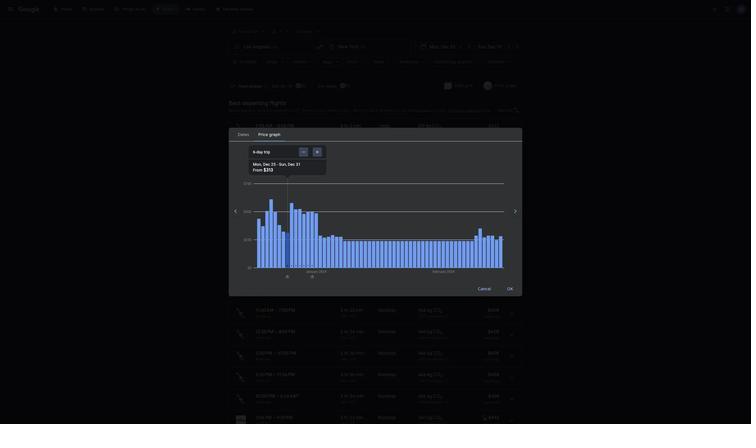 Task type: locate. For each thing, give the bounding box(es) containing it.
trip down $408 text field
[[494, 337, 499, 341]]

trip for 7:53 pm
[[494, 315, 499, 319]]

1 nonstop flight. element from the top
[[378, 308, 396, 315]]

american down "departure time: 3:30 pm." text field
[[256, 379, 271, 384]]

emissions for 11:56 pm
[[428, 380, 444, 384]]

24 down 5 hr 26 min lax – jfk
[[350, 394, 355, 400]]

6 nonstop from the top
[[378, 416, 396, 421]]

4 jfk from the top
[[350, 358, 356, 362]]

lax down 'total duration 5 hr 26 min.' element
[[341, 379, 347, 384]]

stops button
[[264, 57, 287, 67]]

8
[[341, 123, 343, 129]]

american inside 11:30 am – 7:53 pm american
[[256, 315, 271, 319]]

learn more about ranking image
[[295, 108, 300, 113]]

co for 8:00 pm
[[433, 265, 440, 271]]

$408 round trip up 408 us dollars text box
[[484, 330, 499, 341]]

prices
[[250, 84, 262, 89]]

1 $408 round trip from the top
[[484, 287, 499, 298]]

price left graph
[[495, 83, 505, 88]]

co inside 319 kg co 2
[[432, 123, 439, 129]]

319 kg co 2
[[418, 123, 441, 130]]

408 US dollars text field
[[488, 287, 499, 292], [488, 308, 499, 314]]

2 1 stop from the top
[[378, 265, 390, 271]]

6 round from the top
[[484, 401, 493, 405]]

dec
[[272, 84, 279, 89], [263, 162, 270, 167], [288, 162, 295, 167]]

3 466 from the top
[[418, 351, 426, 357]]

4 american from the top
[[256, 293, 271, 297]]

5 american from the top
[[256, 315, 271, 319]]

25 left -
[[271, 162, 276, 167]]

learn more about tracked prices image
[[263, 84, 268, 89]]

total duration 5 hr 24 min. element
[[341, 330, 378, 336], [341, 394, 378, 401]]

based
[[242, 109, 251, 113]]

american inside 3:30 pm – 11:56 pm american
[[256, 379, 271, 384]]

main content containing best departing flights
[[229, 81, 523, 425]]

6 lax from the top
[[341, 401, 347, 405]]

Arrival time: 11:56 PM. text field
[[277, 373, 295, 378]]

– inside 12:35 pm – 8:59 pm american
[[275, 330, 278, 335]]

jfk inside 5 hr 26 min lax – jfk
[[350, 379, 356, 384]]

round
[[484, 294, 493, 298], [484, 315, 493, 319], [484, 337, 493, 341], [484, 358, 493, 362], [484, 380, 493, 384], [484, 401, 493, 405]]

5 hr 24 min lax – jfk
[[341, 330, 364, 340], [341, 394, 364, 405]]

round down $458
[[484, 401, 493, 405]]

1 vertical spatial price
[[495, 83, 505, 88]]

3 round from the top
[[484, 337, 493, 341]]

jfk down lax – jfk
[[350, 315, 356, 319]]

3 +52% emissions from the top
[[418, 337, 444, 341]]

1 stop flight. element for 7 hr 40 min
[[378, 265, 390, 272]]

466 kg co 2 for 8:59 pm
[[418, 330, 443, 336]]

$408 left ok button
[[488, 287, 499, 292]]

0 horizontal spatial 25
[[271, 162, 276, 167]]

2 horizontal spatial dec
[[288, 162, 295, 167]]

total duration 5 hr 23 min. element for 466
[[341, 308, 378, 315]]

total duration 5 hr 23 min. element
[[341, 308, 378, 315], [341, 416, 378, 422]]

2 total duration 5 hr 24 min. element from the top
[[341, 394, 378, 401]]

+52% emissions for 10:55 pm
[[418, 358, 444, 362]]

hr inside total duration 8 hr 3 min. element
[[344, 123, 349, 129]]

total duration 5 hr 24 min. element for 8:59 pm
[[341, 330, 378, 336]]

24 for 6:24 am
[[350, 394, 355, 400]]

1 vertical spatial total duration 5 hr 24 min. element
[[341, 394, 378, 401]]

0 vertical spatial 1 stop flight. element
[[378, 123, 390, 130]]

1 stop flight. element
[[378, 123, 390, 130], [378, 265, 390, 272]]

+
[[351, 109, 353, 113], [297, 394, 299, 398]]

3 nonstop flight. element from the top
[[378, 351, 396, 358]]

american inside 6:10 am – 2:34 pm american
[[256, 152, 271, 156]]

round down $408 text field
[[484, 337, 493, 341]]

round down 408 us dollars text box
[[484, 358, 493, 362]]

0 vertical spatial 5 hr 24 min lax – jfk
[[341, 330, 364, 340]]

$408 round trip up $408 text field
[[484, 308, 499, 319]]

6-day trip
[[253, 150, 270, 155]]

date
[[455, 83, 464, 88]]

1 vertical spatial departing
[[246, 250, 272, 257]]

kg for 7:53 pm
[[427, 308, 432, 314]]

fees right bag
[[422, 109, 429, 113]]

kg inside 296 kg co 2
[[427, 265, 432, 271]]

on
[[252, 109, 256, 113]]

american inside 2:30 pm – 10:55 pm american
[[256, 358, 271, 362]]

8 american from the top
[[256, 379, 271, 384]]

– left 2:34 pm "text field"
[[273, 145, 276, 151]]

24 down 5 hr 23 min lax – jfk
[[350, 330, 355, 335]]

1 5 from the top
[[341, 308, 343, 314]]

0 vertical spatial 25
[[271, 162, 276, 167]]

flights up convenience
[[270, 100, 286, 107]]

total duration 5 hr 24 min. element down 5 hr 23 min lax – jfk
[[341, 330, 378, 336]]

0 vertical spatial 1 stop
[[378, 123, 390, 129]]

price for price
[[348, 59, 357, 65]]

round for 7:53 pm
[[484, 315, 493, 319]]

24
[[350, 330, 355, 335], [350, 394, 355, 400]]

jfk inside 5 hr 23 min lax – jfk
[[350, 315, 356, 319]]

2 total duration 5 hr 23 min. element from the top
[[341, 416, 378, 422]]

$408 round trip up $458
[[484, 373, 499, 384]]

1 horizontal spatial dec
[[272, 84, 279, 89]]

1 vertical spatial 5 hr 24 min lax – jfk
[[341, 394, 364, 405]]

american for 12:35 pm
[[256, 336, 271, 340]]

466 kg co 2 for 11:56 pm
[[418, 373, 443, 379]]

$408
[[488, 287, 499, 292], [488, 308, 499, 314], [488, 330, 499, 335], [488, 351, 499, 357], [488, 373, 499, 378]]

2 5 from the top
[[341, 330, 343, 335]]

4 466 from the top
[[418, 373, 426, 378]]

2 466 from the top
[[418, 330, 426, 335]]

2 stop from the top
[[381, 265, 390, 271]]

+52% for 7:53 pm
[[418, 315, 427, 319]]

american down 2:30 pm
[[256, 358, 271, 362]]

$408 down 408 us dollars text box
[[488, 373, 499, 378]]

$492
[[489, 416, 499, 421]]

25 up 26
[[350, 351, 355, 357]]

price for price graph
[[495, 83, 505, 88]]

for
[[361, 109, 366, 113]]

price inside "popup button"
[[348, 59, 357, 65]]

leaves los angeles international airport at 2:30 pm on monday, december 25 and arrives at john f. kennedy international airport at 10:55 pm on monday, december 25. element
[[256, 351, 296, 357]]

emissions for 8:00 pm
[[425, 272, 442, 276]]

0 vertical spatial price
[[348, 59, 357, 65]]

1 total duration 5 hr 24 min. element from the top
[[341, 330, 378, 336]]

0 vertical spatial flights
[[270, 100, 286, 107]]

co for 10:55 pm
[[433, 351, 441, 357]]

jfk for 7:53 pm
[[350, 315, 356, 319]]

1 horizontal spatial price
[[495, 83, 505, 88]]

hr inside 5 hr 23 min lax – jfk
[[345, 308, 349, 314]]

stop right total duration 7 hr 40 min. element
[[381, 265, 390, 271]]

total duration 5 hr 24 min. element down 5 hr 26 min lax – jfk
[[341, 394, 378, 401]]

23 inside 5 hr 23 min lax – jfk
[[350, 308, 355, 314]]

23
[[350, 308, 355, 314], [350, 416, 355, 421]]

time
[[279, 222, 288, 228]]

1
[[280, 29, 282, 34], [367, 109, 369, 113], [378, 123, 380, 129], [378, 265, 380, 271], [299, 394, 300, 398]]

1 stop for 8 hr 3 min
[[378, 123, 390, 129]]

price right on
[[257, 109, 265, 113]]

1 23 from the top
[[350, 308, 355, 314]]

american inside 7:05 am – 3:29 pm american
[[256, 173, 271, 177]]

0 vertical spatial departing
[[242, 100, 268, 107]]

stop down the optional
[[381, 123, 390, 129]]

emissions for 6:24 am
[[428, 401, 444, 405]]

466 for 8:59 pm
[[418, 330, 426, 335]]

1 466 kg co 2 from the top
[[418, 308, 443, 315]]

6 +52% emissions from the top
[[418, 401, 444, 405]]

5 inside 5 hr 23 min lax – jfk
[[341, 308, 343, 314]]

Return text field
[[478, 39, 505, 55]]

trip inside $458 round trip
[[494, 401, 499, 405]]

– down 'total duration 5 hr 26 min.' element
[[347, 379, 350, 384]]

7 american from the top
[[256, 358, 271, 362]]

+52%
[[418, 293, 427, 298], [418, 315, 427, 319], [418, 337, 427, 341], [418, 358, 427, 362], [418, 380, 427, 384], [418, 401, 427, 405]]

flights up 8:00 pm
[[274, 250, 290, 257]]

american down 12:35 pm
[[256, 336, 271, 340]]

price up history
[[489, 223, 498, 228]]

5 $408 round trip from the top
[[484, 373, 499, 384]]

1 horizontal spatial 25
[[350, 351, 355, 357]]

1:06 pm
[[256, 416, 272, 421]]

2 +52% from the top
[[418, 315, 427, 319]]

25 inside mon, dec 25 - sun, dec 31 from $313
[[271, 162, 276, 167]]

– left -
[[274, 166, 277, 172]]

passenger assistance button
[[448, 109, 483, 113]]

lax up 5 hr 23 min lax – jfk
[[341, 293, 347, 297]]

$408 for 25
[[488, 351, 499, 357]]

3 466 kg co 2 from the top
[[418, 351, 443, 358]]

american down 6:10 am
[[256, 152, 271, 156]]

0 vertical spatial 23
[[350, 308, 355, 314]]

american inside 9:55 am – 8:58 pm american
[[256, 130, 271, 134]]

dec inside find the best price region
[[272, 84, 279, 89]]

3:30 pm
[[256, 373, 272, 378]]

book
[[295, 222, 306, 228]]

avg emissions
[[418, 272, 442, 276]]

5 for 7:53 pm
[[341, 308, 343, 314]]

nonstop flight. element
[[378, 308, 396, 315], [378, 330, 396, 336], [378, 351, 396, 358], [378, 373, 396, 379], [378, 394, 396, 401], [378, 416, 396, 422]]

5 nonstop from the top
[[378, 394, 396, 400]]

1 5 hr 24 min lax – jfk from the top
[[341, 330, 364, 340]]

1 1 stop flight. element from the top
[[378, 123, 390, 130]]

5 +52% emissions from the top
[[418, 380, 444, 384]]

11:30 am – 7:53 pm american
[[256, 308, 295, 319]]

price
[[257, 109, 265, 113], [489, 223, 498, 228]]

1 1 stop from the top
[[378, 123, 390, 129]]

2 inside 340 kg co 2
[[441, 417, 443, 422]]

3 lax from the top
[[341, 336, 347, 340]]

american up departure time: 11:30 am. text box
[[256, 293, 271, 297]]

2 inside 319 kg co 2
[[439, 125, 441, 130]]

3 jfk from the top
[[350, 336, 356, 340]]

None search field
[[229, 26, 523, 76]]

view price history
[[478, 223, 498, 233]]

1 vertical spatial 408 us dollars text field
[[488, 308, 499, 314]]

5 +52% from the top
[[418, 380, 427, 384]]

0 vertical spatial 24
[[350, 330, 355, 335]]

4 +52% emissions from the top
[[418, 358, 444, 362]]

1 +52% emissions from the top
[[418, 293, 444, 298]]

1 vertical spatial 24
[[350, 394, 355, 400]]

$408 round trip for 23
[[484, 308, 499, 319]]

lax for 11:56 pm
[[341, 379, 347, 384]]

5 hr 24 min lax – jfk up 5 hr 23 min
[[341, 394, 364, 405]]

$408 round trip left ok button
[[484, 287, 499, 298]]

$313
[[264, 168, 273, 173]]

jfk for 11:56 pm
[[350, 379, 356, 384]]

co inside 340 kg co 2
[[434, 416, 441, 421]]

$408 up $408 text field
[[488, 308, 499, 314]]

1 total duration 5 hr 23 min. element from the top
[[341, 308, 378, 315]]

492 US dollars text field
[[489, 416, 499, 421]]

5 inside 5 hr 25 min lax – jfk
[[341, 351, 343, 357]]

american
[[256, 130, 271, 134], [256, 152, 271, 156], [256, 173, 271, 177], [256, 293, 271, 297], [256, 315, 271, 319], [256, 336, 271, 340], [256, 358, 271, 362], [256, 379, 271, 384], [256, 401, 271, 405]]

0 horizontal spatial and
[[266, 109, 272, 113]]

round down $408 text box
[[484, 380, 493, 384]]

3 +52% from the top
[[418, 337, 427, 341]]

– inside 11:30 am – 7:53 pm american
[[275, 308, 278, 314]]

– left arrival time: 7:53 pm. text field
[[275, 308, 278, 314]]

1 vertical spatial 1 stop flight. element
[[378, 265, 390, 272]]

lax down total duration 5 hr 25 min. element
[[341, 358, 347, 362]]

0 horizontal spatial fees
[[354, 109, 360, 113]]

5 $408 from the top
[[488, 373, 499, 378]]

adult.
[[370, 109, 379, 113]]

1 horizontal spatial +
[[351, 109, 353, 113]]

343 US dollars text field
[[489, 123, 499, 129]]

1 466 from the top
[[418, 308, 426, 314]]

dec up $313
[[263, 162, 270, 167]]

2 +52% emissions from the top
[[418, 315, 444, 319]]

7:05 am
[[256, 166, 273, 172]]

$373
[[489, 265, 499, 271]]

Departure time: 7:05 AM. text field
[[256, 166, 273, 172]]

0 vertical spatial 408 us dollars text field
[[488, 287, 499, 292]]

american down 9:55 am
[[256, 130, 271, 134]]

grid
[[465, 83, 473, 88]]

round for 11:56 pm
[[484, 380, 493, 384]]

8:00 am
[[256, 188, 273, 194]]

– right 2:30 pm text field
[[273, 351, 276, 357]]

american down departure time: 7:05 am. text box
[[256, 173, 271, 177]]

lax inside 5 hr 23 min lax – jfk
[[341, 315, 347, 319]]

Departure time: 6:10 AM. text field
[[256, 145, 272, 151]]

$408 round trip up $408 text box
[[484, 351, 499, 362]]

2 for 6:24 am
[[441, 396, 443, 401]]

9:55 am – 8:58 pm american
[[256, 123, 294, 134]]

1 vertical spatial stop
[[381, 265, 390, 271]]

jfk down total duration 5 hr 25 min. element
[[350, 358, 356, 362]]

2
[[439, 125, 441, 130], [440, 267, 442, 272], [441, 310, 443, 315], [441, 331, 443, 336], [441, 353, 443, 358], [441, 374, 443, 379], [441, 396, 443, 401], [441, 417, 443, 422]]

4 $408 from the top
[[488, 351, 499, 357]]

and down best departing flights
[[266, 109, 272, 113]]

4 5 from the top
[[341, 373, 343, 378]]

1 vertical spatial total duration 5 hr 23 min. element
[[341, 416, 378, 422]]

2 lax from the top
[[341, 315, 347, 319]]

co for 11:56 pm
[[433, 373, 441, 378]]

9:20 am
[[256, 265, 273, 271]]

9:29 pm
[[277, 416, 293, 421]]

airlines
[[293, 59, 308, 65]]

price
[[348, 59, 357, 65], [495, 83, 505, 88]]

duration
[[488, 59, 505, 65]]

round for 8:59 pm
[[484, 337, 493, 341]]

3 nonstop from the top
[[378, 351, 396, 357]]

stop for 7 hr 40 min
[[381, 265, 390, 271]]

3 $408 round trip from the top
[[484, 330, 499, 341]]

– inside 6:10 am – 2:34 pm american
[[273, 145, 276, 151]]

– right 1:06 pm
[[273, 416, 276, 421]]

5 lax from the top
[[341, 379, 347, 384]]

26
[[350, 373, 355, 378]]

duration button
[[485, 57, 514, 67]]

+52% inside popup button
[[418, 293, 427, 298]]

jfk
[[350, 293, 356, 297], [350, 315, 356, 319], [350, 336, 356, 340], [350, 358, 356, 362], [350, 379, 356, 384], [350, 401, 356, 405]]

373 US dollars text field
[[489, 265, 499, 271]]

co for 8:58 pm
[[432, 123, 439, 129]]

2 1 stop flight. element from the top
[[378, 265, 390, 272]]

filters
[[246, 59, 257, 65]]

departing up 9:20 am text field
[[246, 250, 272, 257]]

price graph
[[495, 83, 517, 88]]

american inside 12:35 pm – 8:59 pm american
[[256, 336, 271, 340]]

8 hr 3 min
[[341, 123, 361, 129]]

2 466 kg co 2 from the top
[[418, 330, 443, 336]]

hr inside 5 hr 26 min lax – jfk
[[345, 373, 349, 378]]

min inside 5 hr 25 min lax – jfk
[[356, 351, 364, 357]]

340 kg co 2
[[418, 416, 443, 422]]

american down the 11:30 am
[[256, 315, 271, 319]]

4 nonstop from the top
[[378, 373, 396, 378]]

2 nonstop from the top
[[378, 330, 396, 335]]

american for 3:30 pm
[[256, 379, 271, 384]]

1 vertical spatial flights
[[274, 250, 290, 257]]

departing for best
[[242, 100, 268, 107]]

3 5 from the top
[[341, 351, 343, 357]]

jfk down 26
[[350, 379, 356, 384]]

Arrival time: 10:55 PM. text field
[[277, 351, 296, 357]]

0 vertical spatial stop
[[381, 123, 390, 129]]

– inside 3:30 pm – 11:56 pm american
[[273, 373, 276, 378]]

Departure time: 11:30 AM. text field
[[256, 308, 274, 314]]

1 horizontal spatial and
[[408, 109, 414, 113]]

jfk up total duration 5 hr 25 min. element
[[350, 336, 356, 340]]

4 lax from the top
[[341, 358, 347, 362]]

1 vertical spatial +
[[297, 394, 299, 398]]

1 horizontal spatial fees
[[422, 109, 429, 113]]

– inside 5 hr 26 min lax – jfk
[[347, 379, 350, 384]]

none search field containing all filters
[[229, 26, 523, 76]]

lax down lax – jfk
[[341, 315, 347, 319]]

3 american from the top
[[256, 173, 271, 177]]

2 for 8:58 pm
[[439, 125, 441, 130]]

1 +52% from the top
[[418, 293, 427, 298]]

4 nonstop flight. element from the top
[[378, 373, 396, 379]]

lax
[[341, 293, 347, 297], [341, 315, 347, 319], [341, 336, 347, 340], [341, 358, 347, 362], [341, 379, 347, 384], [341, 401, 347, 405]]

american for 6:10 am
[[256, 152, 271, 156]]

– inside 10:00 pm – 6:24 am + 1
[[276, 394, 279, 400]]

408 us dollars text field left ok button
[[488, 287, 499, 292]]

$408 down $408 text field
[[488, 351, 499, 357]]

trip for 6:24 am
[[494, 401, 499, 405]]

trip for 8:59 pm
[[494, 337, 499, 341]]

2 for 9:29 pm
[[441, 417, 443, 422]]

5
[[341, 308, 343, 314], [341, 330, 343, 335], [341, 351, 343, 357], [341, 373, 343, 378], [341, 394, 343, 400], [341, 416, 343, 421]]

american for 2:30 pm
[[256, 358, 271, 362]]

2 23 from the top
[[350, 416, 355, 421]]

lax up 5 hr 25 min lax – jfk
[[341, 336, 347, 340]]

3:30 pm – 11:56 pm american
[[256, 373, 295, 384]]

$408 up 408 us dollars text box
[[488, 330, 499, 335]]

kg inside 340 kg co 2
[[428, 416, 433, 421]]

kg for 9:29 pm
[[428, 416, 433, 421]]

1 american from the top
[[256, 130, 271, 134]]

4 $408 round trip from the top
[[484, 351, 499, 362]]

– inside 5 hr 25 min lax – jfk
[[347, 358, 350, 362]]

swap origin and destination. image
[[317, 44, 324, 50]]

1 stop from the top
[[381, 123, 390, 129]]

5 5 from the top
[[341, 394, 343, 400]]

departing up on
[[242, 100, 268, 107]]

total duration 5 hr 25 min. element
[[341, 351, 378, 358]]

5 hr 24 min lax – jfk up total duration 5 hr 25 min. element
[[341, 330, 364, 340]]

+52% emissions for 7:53 pm
[[418, 315, 444, 319]]

round up $408 text field
[[484, 315, 493, 319]]

6 american from the top
[[256, 336, 271, 340]]

– right "3:30 pm"
[[273, 373, 276, 378]]

kg inside 319 kg co 2
[[426, 123, 431, 129]]

11:56 pm
[[277, 373, 295, 378]]

– down lax – jfk
[[347, 315, 350, 319]]

trip down $408 text box
[[494, 380, 499, 384]]

Departure time: 9:20 AM. text field
[[256, 265, 273, 271]]

american for 7:05 am
[[256, 173, 271, 177]]

2:30 pm
[[256, 351, 272, 357]]

– left 8:59 pm text box on the left bottom of page
[[275, 330, 278, 335]]

stop
[[381, 123, 390, 129], [381, 265, 390, 271]]

408 us dollars text field up $408 text field
[[488, 308, 499, 314]]

2 inside 296 kg co 2
[[440, 267, 442, 272]]

co inside 296 kg co 2
[[433, 265, 440, 271]]

6 jfk from the top
[[350, 401, 356, 405]]

3 $408 from the top
[[488, 330, 499, 335]]

7:05 am – 3:29 pm american
[[256, 166, 294, 177]]

bags
[[323, 59, 332, 65]]

0 horizontal spatial +
[[297, 394, 299, 398]]

convenience
[[273, 109, 293, 113]]

trip up $408 text field
[[494, 315, 499, 319]]

3
[[350, 123, 352, 129]]

round for 10:55 pm
[[484, 358, 493, 362]]

1 vertical spatial 1 stop
[[378, 265, 390, 271]]

6 nonstop flight. element from the top
[[378, 416, 396, 422]]

price right bags popup button
[[348, 59, 357, 65]]

0 vertical spatial price
[[257, 109, 265, 113]]

2 nonstop flight. element from the top
[[378, 330, 396, 336]]

2 jfk from the top
[[350, 315, 356, 319]]

1 24 from the top
[[350, 330, 355, 335]]

6 +52% from the top
[[418, 401, 427, 405]]

jfk up 5 hr 23 min
[[350, 401, 356, 405]]

5 round from the top
[[484, 380, 493, 384]]

trip down 458 us dollars text box
[[494, 401, 499, 405]]

jfk up 5 hr 23 min lax – jfk
[[350, 293, 356, 297]]

2 24 from the top
[[350, 394, 355, 400]]

23 for 5 hr 23 min
[[350, 416, 355, 421]]

trip down 408 us dollars text box
[[494, 358, 499, 362]]

nonstop flight. element for 11:56 pm
[[378, 373, 396, 379]]

2 408 us dollars text field from the top
[[488, 308, 499, 314]]

4 round from the top
[[484, 358, 493, 362]]

jfk inside 5 hr 25 min lax – jfk
[[350, 358, 356, 362]]

kg for 6:24 am
[[427, 394, 432, 400]]

1 horizontal spatial price
[[489, 223, 498, 228]]

ok button
[[501, 282, 520, 296]]

trip left ok button
[[494, 294, 499, 298]]

5 466 kg co 2 from the top
[[418, 394, 443, 401]]

2 round from the top
[[484, 315, 493, 319]]

taxes
[[341, 109, 350, 113]]

2 5 hr 24 min lax – jfk from the top
[[341, 394, 364, 405]]

– down total duration 5 hr 25 min. element
[[347, 358, 350, 362]]

1 jfk from the top
[[350, 293, 356, 297]]

total duration 5 hr 24 min. element for 6:24 am
[[341, 394, 378, 401]]

0 vertical spatial total duration 5 hr 24 min. element
[[341, 330, 378, 336]]

main content
[[229, 81, 523, 425]]

1 408 us dollars text field from the top
[[488, 287, 499, 292]]

1 vertical spatial 23
[[350, 416, 355, 421]]

1 stop
[[378, 123, 390, 129], [378, 265, 390, 271]]

2 $408 from the top
[[488, 308, 499, 314]]

min
[[354, 123, 361, 129], [357, 265, 364, 271], [356, 308, 364, 314], [356, 330, 364, 335], [356, 351, 364, 357], [356, 373, 364, 378], [356, 394, 364, 400], [356, 416, 364, 421]]

0 horizontal spatial price
[[348, 59, 357, 65]]

optional
[[380, 109, 393, 113]]

$408 round trip
[[484, 287, 499, 298], [484, 308, 499, 319], [484, 330, 499, 341], [484, 351, 499, 362], [484, 373, 499, 384]]

round down cancel
[[484, 294, 493, 298]]

2 american from the top
[[256, 152, 271, 156]]

american down 10:00 pm
[[256, 401, 271, 405]]

Arrival time: 8:58 PM. text field
[[278, 123, 294, 129]]

dec left 31
[[288, 162, 295, 167]]

lax inside 5 hr 25 min lax – jfk
[[341, 358, 347, 362]]

trip right 'day'
[[264, 150, 270, 155]]

lax inside 5 hr 26 min lax – jfk
[[341, 379, 347, 384]]

– left 6:24 am
[[276, 394, 279, 400]]

other
[[229, 250, 245, 257]]

25 inside 5 hr 25 min lax – jfk
[[350, 351, 355, 357]]

5 jfk from the top
[[350, 379, 356, 384]]

+52% emissions button
[[417, 287, 449, 299]]

2 $408 round trip from the top
[[484, 308, 499, 319]]

airports
[[457, 59, 473, 65]]

passenger
[[448, 109, 465, 113]]

total duration 7 hr 40 min. element
[[341, 265, 378, 272]]

and left bag
[[408, 109, 414, 113]]

mon,
[[253, 162, 262, 167]]

Departure time: 2:30 PM. text field
[[256, 351, 272, 357]]

+52% emissions
[[418, 293, 444, 298], [418, 315, 444, 319], [418, 337, 444, 341], [418, 358, 444, 362], [418, 380, 444, 384], [418, 401, 444, 405]]

4 +52% from the top
[[418, 358, 427, 362]]

kg for 11:56 pm
[[427, 373, 432, 378]]

lax – jfk
[[341, 293, 356, 297]]

lax up 5 hr 23 min
[[341, 401, 347, 405]]

5 inside 5 hr 26 min lax – jfk
[[341, 373, 343, 378]]

nonstop flight. element for 7:53 pm
[[378, 308, 396, 315]]

1 stop for 7 hr 40 min
[[378, 265, 390, 271]]

12:35 pm
[[256, 330, 274, 335]]

1 vertical spatial 25
[[350, 351, 355, 357]]

total duration 5 hr 26 min. element
[[341, 373, 378, 379]]

all filters button
[[229, 57, 261, 67]]

458 US dollars text field
[[489, 394, 499, 400]]

408 US dollars text field
[[488, 373, 499, 378]]

10:00 pm
[[256, 394, 275, 400]]

1 lax from the top
[[341, 293, 347, 297]]

0 vertical spatial total duration 5 hr 23 min. element
[[341, 308, 378, 315]]

price inside button
[[495, 83, 505, 88]]

– left 8:58 pm
[[274, 123, 276, 129]]

1 vertical spatial price
[[489, 223, 498, 228]]

1 nonstop from the top
[[378, 308, 396, 314]]

4 466 kg co 2 from the top
[[418, 373, 443, 379]]

dec right learn more about tracked prices icon on the top of the page
[[272, 84, 279, 89]]

find the best price region
[[229, 81, 523, 96]]

fees left for
[[354, 109, 360, 113]]

ranked
[[229, 109, 241, 113]]



Task type: vqa. For each thing, say whether or not it's contained in the screenshot.
'LAX' inside the 5 hr 26 min LAX – JFK
yes



Task type: describe. For each thing, give the bounding box(es) containing it.
1 round from the top
[[484, 294, 493, 298]]

required
[[327, 109, 340, 113]]

+52% for 10:55 pm
[[418, 358, 427, 362]]

co for 9:29 pm
[[434, 416, 441, 421]]

+52% for 11:56 pm
[[418, 380, 427, 384]]

stops
[[267, 59, 278, 65]]

– inside 7:05 am – 3:29 pm american
[[274, 166, 277, 172]]

sort
[[499, 108, 507, 113]]

sort by: button
[[496, 105, 523, 116]]

Arrival time: 9:29 PM. text field
[[277, 416, 293, 421]]

stop for 8 hr 3 min
[[381, 123, 390, 129]]

– up 5 hr 23 min
[[347, 401, 350, 405]]

price button
[[344, 57, 367, 67]]

co for 8:59 pm
[[433, 330, 441, 335]]

$343
[[489, 123, 499, 129]]

emissions inside popup button
[[428, 293, 444, 298]]

Departure time: 12:35 PM. text field
[[256, 330, 274, 335]]

5 466 from the top
[[418, 394, 426, 400]]

5 for 10:55 pm
[[341, 351, 343, 357]]

before
[[375, 222, 389, 228]]

Arrival time: 4:24 PM. text field
[[278, 188, 295, 194]]

5 for 8:59 pm
[[341, 330, 343, 335]]

kg for 10:55 pm
[[427, 351, 432, 357]]

Arrival time: 6:24 AM on  Tuesday, December 26. text field
[[280, 394, 300, 400]]

– inside 5 hr 23 min lax – jfk
[[347, 315, 350, 319]]

340
[[418, 416, 427, 421]]

9 american from the top
[[256, 401, 271, 405]]

avg
[[418, 272, 424, 276]]

Arrival time: 8:59 PM. text field
[[279, 330, 295, 335]]

emissions for 7:53 pm
[[428, 315, 444, 319]]

6-
[[253, 150, 257, 155]]

+52% for 8:59 pm
[[418, 337, 427, 341]]

mon, dec 25 - sun, dec 31 from $313
[[253, 162, 301, 173]]

10:55 pm
[[277, 351, 296, 357]]

0 horizontal spatial dec
[[263, 162, 270, 167]]

leaves los angeles international airport at 6:10 am on monday, december 25 and arrives at john f. kennedy international airport at 2:34 pm on monday, december 25. element
[[256, 145, 294, 151]]

emissions for 10:55 pm
[[428, 358, 444, 362]]

– inside 9:55 am – 8:58 pm american
[[274, 123, 276, 129]]

prices
[[303, 109, 313, 113]]

6:10 am – 2:34 pm american
[[256, 145, 294, 156]]

– right 9:20 am text field
[[274, 265, 277, 271]]

ranked based on price and convenience
[[229, 109, 293, 113]]

2 for 8:59 pm
[[441, 331, 443, 336]]

history
[[482, 228, 495, 233]]

– inside 2:30 pm – 10:55 pm american
[[273, 351, 276, 357]]

scroll forward image
[[509, 205, 523, 219]]

+ inside 10:00 pm – 6:24 am + 1
[[297, 394, 299, 398]]

– up 5 hr 25 min lax – jfk
[[347, 336, 350, 340]]

graph
[[506, 83, 517, 88]]

earlier,
[[326, 222, 340, 228]]

1 inside popup button
[[280, 29, 282, 34]]

kg for 8:00 pm
[[427, 265, 432, 271]]

sun,
[[279, 162, 287, 167]]

$408 round trip for 25
[[484, 351, 499, 362]]

8:59 pm
[[279, 330, 295, 335]]

price graph button
[[480, 81, 521, 91]]

6:10 am
[[256, 145, 272, 151]]

assistance
[[466, 109, 483, 113]]

jfk for 10:55 pm
[[350, 358, 356, 362]]

day
[[257, 150, 263, 155]]

$408 round trip for 24
[[484, 330, 499, 341]]

5 nonstop flight. element from the top
[[378, 394, 396, 401]]

departing for other
[[246, 250, 272, 257]]

5 hr 23 min
[[341, 416, 364, 421]]

Arrival time: 3:29 PM. text field
[[278, 166, 294, 172]]

charges
[[394, 109, 407, 113]]

this price for this flight doesn't include overhead bin access. if you need a carry-on bag, use the bags filter to update prices. image
[[482, 415, 489, 422]]

include
[[314, 109, 326, 113]]

Arrival time: 8:00 PM. text field
[[278, 265, 295, 271]]

track prices
[[239, 84, 262, 89]]

25 for min
[[350, 351, 355, 357]]

$458 round trip
[[484, 394, 499, 405]]

connecting
[[434, 59, 456, 65]]

$408 for 24
[[488, 330, 499, 335]]

408 US dollars text field
[[488, 330, 499, 335]]

Departure time: 3:30 PM. text field
[[256, 373, 272, 378]]

bag fees button
[[415, 109, 429, 113]]

lax for 10:55 pm
[[341, 358, 347, 362]]

5 for 11:56 pm
[[341, 373, 343, 378]]

5 hr 24 min lax – jfk for 6:24 am
[[341, 394, 364, 405]]

2:30 pm – 10:55 pm american
[[256, 351, 296, 362]]

all
[[240, 59, 245, 65]]

all filters
[[240, 59, 257, 65]]

the
[[250, 222, 257, 228]]

Departure text field
[[430, 39, 456, 55]]

2 for 11:56 pm
[[441, 374, 443, 379]]

25 for -
[[271, 162, 276, 167]]

connecting airports
[[434, 59, 473, 65]]

9:20 am – 8:00 pm
[[256, 265, 295, 271]]

from
[[253, 168, 263, 173]]

24 for 8:59 pm
[[350, 330, 355, 335]]

best
[[229, 100, 241, 107]]

$408 round trip for 26
[[484, 373, 499, 384]]

466 for 11:56 pm
[[418, 373, 426, 378]]

leaves los angeles international airport at 3:30 pm on monday, december 25 and arrives at john f. kennedy international airport at 11:56 pm on monday, december 25. element
[[256, 373, 295, 378]]

+52% emissions for 11:56 pm
[[418, 380, 444, 384]]

10:00 pm – 6:24 am + 1
[[256, 394, 300, 400]]

nonstop flight. element for 8:59 pm
[[378, 330, 396, 336]]

leaves los angeles international airport at 11:30 am on monday, december 25 and arrives at john f. kennedy international airport at 7:53 pm on monday, december 25. element
[[256, 308, 295, 314]]

american for 9:55 am
[[256, 130, 271, 134]]

0 horizontal spatial price
[[257, 109, 265, 113]]

view
[[478, 223, 488, 228]]

2 for 10:55 pm
[[441, 353, 443, 358]]

408 us dollars text field for lax
[[488, 287, 499, 292]]

bags button
[[320, 57, 342, 67]]

prices include required taxes + fees for 1 adult. optional charges and bag fees may apply. passenger assistance
[[303, 109, 483, 113]]

date grid button
[[440, 81, 478, 91]]

trip for 11:56 pm
[[494, 380, 499, 384]]

4:24 pm
[[278, 188, 295, 194]]

leaves los angeles international airport at 9:20 am on monday, december 25 and arrives at john f. kennedy international airport at 8:00 pm on monday, december 25. element
[[256, 265, 295, 271]]

times button
[[370, 57, 394, 67]]

Arrival time: 7:53 PM. text field
[[279, 308, 295, 314]]

Departure time: 9:55 AM. text field
[[256, 123, 272, 129]]

price inside view price history
[[489, 223, 498, 228]]

8:58 pm
[[278, 123, 294, 129]]

408 us dollars text field for 5 hr 23 min
[[488, 308, 499, 314]]

any dates
[[318, 84, 337, 89]]

+52% emissions for 8:59 pm
[[418, 337, 444, 341]]

12:35 pm – 8:59 pm american
[[256, 330, 295, 340]]

dec 25 – 31
[[272, 84, 293, 89]]

takeoff
[[250, 228, 265, 233]]

leaves los angeles international airport at 1:06 pm on monday, december 25 and arrives at john f. kennedy international airport at 9:29 pm on monday, december 25. element
[[256, 416, 293, 421]]

5 hr 24 min lax – jfk for 8:59 pm
[[341, 330, 364, 340]]

+52% emissions inside popup button
[[418, 293, 444, 298]]

leaves los angeles international airport at 8:00 am on monday, december 25 and arrives at john f. kennedy international airport at 4:24 pm on monday, december 25. element
[[256, 188, 295, 194]]

other departing flights
[[229, 250, 290, 257]]

2 for 8:00 pm
[[440, 267, 442, 272]]

1 $408 from the top
[[488, 287, 499, 292]]

lax for 7:53 pm
[[341, 315, 347, 319]]

total duration 5 hr 23 min. element for 340
[[341, 416, 378, 422]]

the cheapest time to book is usually earlier,
[[250, 222, 342, 228]]

emissions for 8:59 pm
[[428, 337, 444, 341]]

co for 7:53 pm
[[433, 308, 441, 314]]

hr inside total duration 7 hr 40 min. element
[[344, 265, 349, 271]]

airlines button
[[290, 57, 317, 67]]

408 US dollars text field
[[488, 351, 499, 357]]

scroll backward image
[[229, 205, 243, 219]]

7:53 pm
[[279, 308, 295, 314]]

hr inside 5 hr 25 min lax – jfk
[[345, 351, 349, 357]]

40
[[350, 265, 356, 271]]

1 and from the left
[[266, 109, 272, 113]]

by:
[[508, 108, 513, 113]]

leaves los angeles international airport at 12:35 pm on monday, december 25 and arrives at john f. kennedy international airport at 8:59 pm on monday, december 25. element
[[256, 330, 295, 335]]

Departure time: 10:00 PM. text field
[[256, 394, 275, 400]]

lax for 8:59 pm
[[341, 336, 347, 340]]

1 inside 10:00 pm – 6:24 am + 1
[[299, 394, 300, 398]]

466 kg co 2 for 10:55 pm
[[418, 351, 443, 358]]

leaves los angeles international airport at 10:00 pm on monday, december 25 and arrives at john f. kennedy international airport at 6:24 am on tuesday, december 26. element
[[256, 394, 300, 400]]

min inside 5 hr 26 min lax – jfk
[[356, 373, 364, 378]]

jfk for 8:59 pm
[[350, 336, 356, 340]]

2 and from the left
[[408, 109, 414, 113]]

1:06 pm – 9:29 pm
[[256, 416, 293, 421]]

dates
[[326, 84, 337, 89]]

flights for other departing flights
[[274, 250, 290, 257]]

296 kg co 2
[[418, 265, 442, 272]]

466 for 7:53 pm
[[418, 308, 426, 314]]

cancel button
[[471, 282, 498, 296]]

is
[[307, 222, 310, 228]]

– up 5 hr 23 min lax – jfk
[[347, 293, 350, 297]]

usually
[[311, 222, 325, 228]]

$408 for 26
[[488, 373, 499, 378]]

nonstop for 7:53 pm
[[378, 308, 396, 314]]

31
[[296, 162, 301, 167]]

cancel
[[478, 287, 491, 292]]

23 for 5 hr 23 min lax – jfk
[[350, 308, 355, 314]]

5 hr 23 min lax – jfk
[[341, 308, 364, 319]]

may
[[430, 109, 437, 113]]

total duration 8 hr 3 min. element
[[341, 123, 378, 130]]

$408 for 23
[[488, 308, 499, 314]]

round inside $458 round trip
[[484, 401, 493, 405]]

nonstop flight. element for 10:55 pm
[[378, 351, 396, 358]]

7
[[341, 265, 343, 271]]

before takeoff
[[250, 222, 389, 233]]

Departure time: 1:06 PM. text field
[[256, 416, 272, 421]]

6 5 from the top
[[341, 416, 343, 421]]

leaves los angeles international airport at 7:05 am on monday, december 25 and arrives at john f. kennedy international airport at 3:29 pm on monday, december 25. element
[[256, 166, 294, 172]]

2 fees from the left
[[422, 109, 429, 113]]

leaves los angeles international airport at 9:55 am on monday, december 25 and arrives at john f. kennedy international airport at 8:58 pm on monday, december 25. element
[[256, 123, 294, 129]]

american for 11:30 am
[[256, 315, 271, 319]]

1 fees from the left
[[354, 109, 360, 113]]

2 for 7:53 pm
[[441, 310, 443, 315]]

kg for 8:59 pm
[[427, 330, 432, 335]]

466 kg co 2 for 7:53 pm
[[418, 308, 443, 315]]

co for 6:24 am
[[433, 394, 441, 400]]

3:29 pm
[[278, 166, 294, 172]]

1 stop flight. element for 8 hr 3 min
[[378, 123, 390, 130]]

kg for 8:58 pm
[[426, 123, 431, 129]]

any
[[318, 84, 325, 89]]

trip for 10:55 pm
[[494, 358, 499, 362]]

connecting airports button
[[431, 57, 482, 67]]

nonstop for 8:59 pm
[[378, 330, 396, 335]]

sort by:
[[499, 108, 513, 113]]

min inside 5 hr 23 min lax – jfk
[[356, 308, 364, 314]]

bag
[[415, 109, 421, 113]]

Arrival time: 2:34 PM. text field
[[277, 145, 294, 151]]

apply.
[[438, 109, 447, 113]]

nonstop for 11:56 pm
[[378, 373, 396, 378]]

0 vertical spatial +
[[351, 109, 353, 113]]



